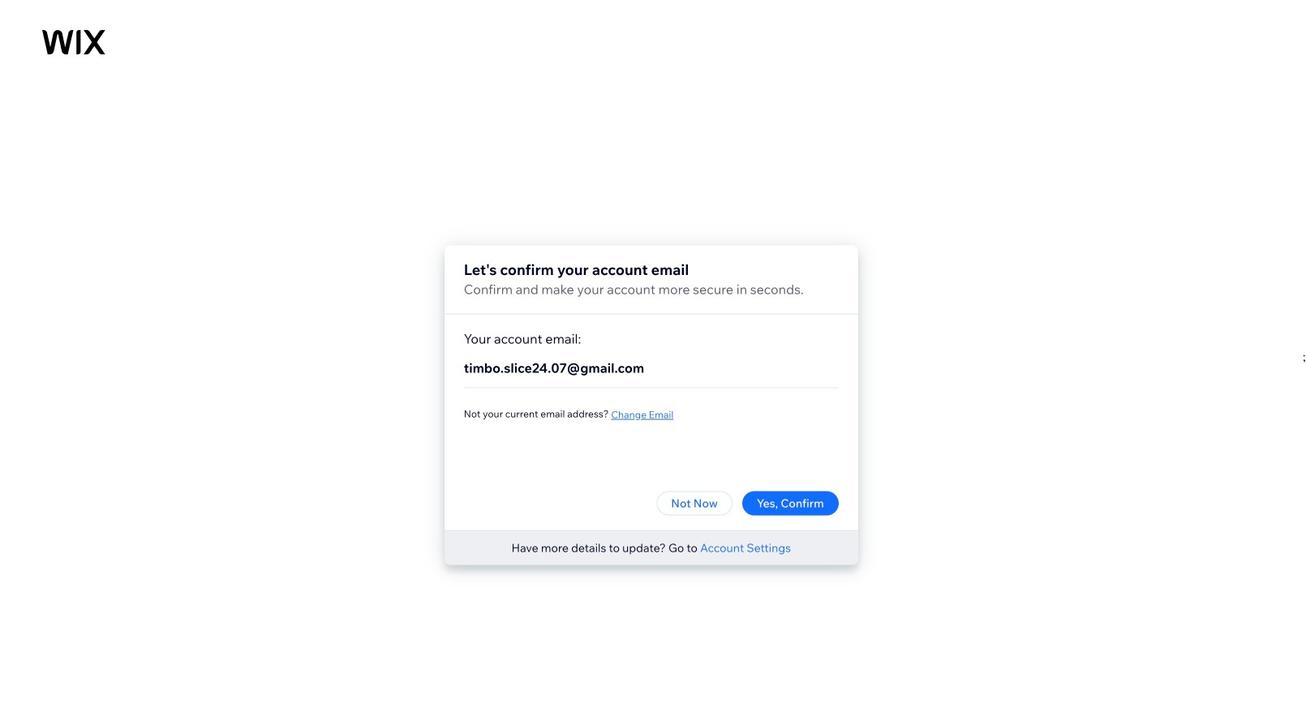 Task type: locate. For each thing, give the bounding box(es) containing it.
wix image
[[42, 30, 105, 54]]



Task type: vqa. For each thing, say whether or not it's contained in the screenshot.
password field
no



